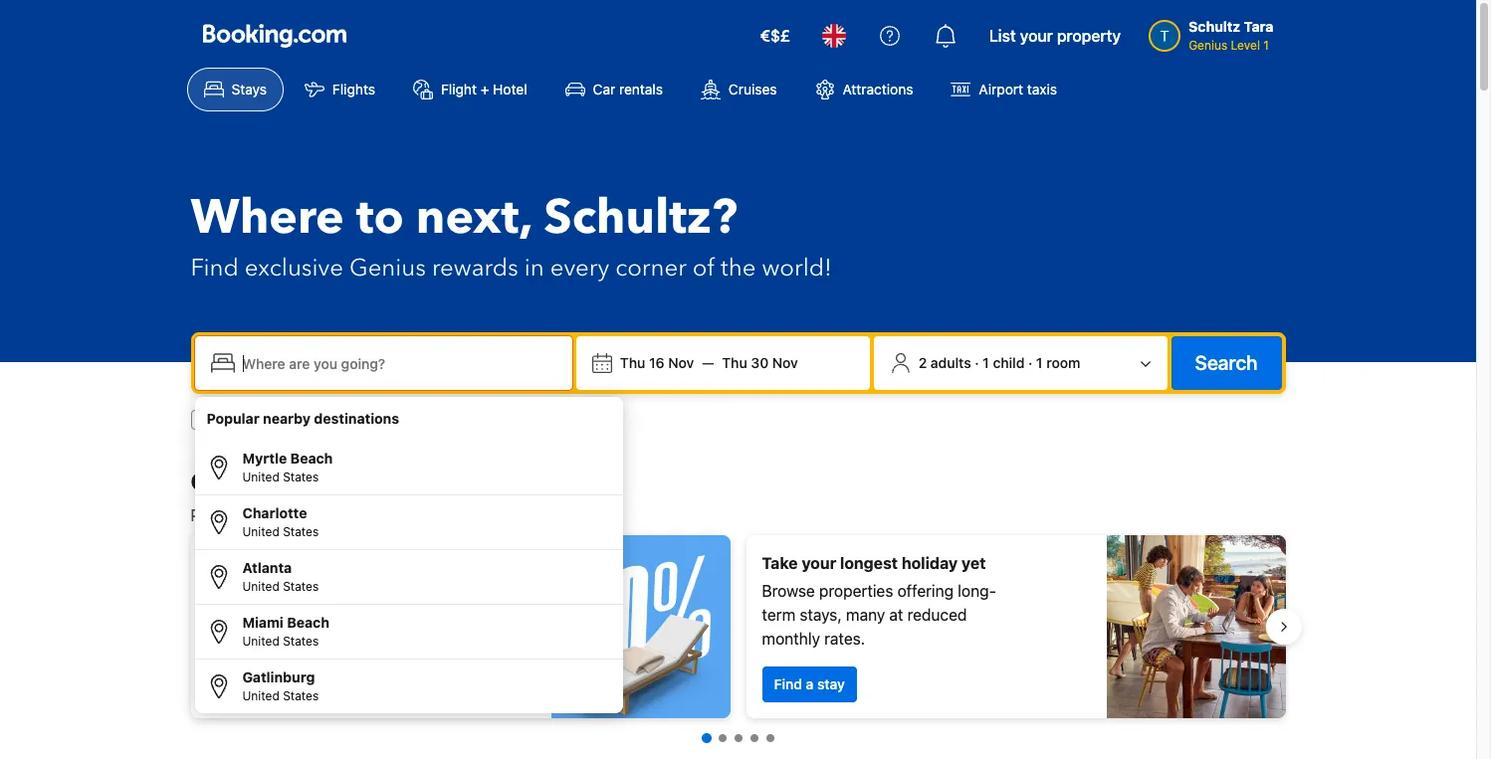 Task type: describe. For each thing, give the bounding box(es) containing it.
and
[[324, 507, 351, 525]]

states inside miami beach united states
[[283, 634, 319, 649]]

thu 30 nov button
[[714, 346, 807, 381]]

stay for book
[[262, 567, 295, 585]]

you inside 'book a stay you won't forget save 30% or more on stays with black friday deals'
[[299, 567, 327, 585]]

30%
[[246, 595, 279, 612]]

forget
[[379, 567, 426, 585]]

states for charlotte
[[283, 525, 319, 540]]

16
[[649, 355, 665, 371]]

cruises link
[[684, 68, 794, 112]]

hotel
[[493, 81, 527, 98]]

i'm travelling for work
[[219, 411, 357, 428]]

take
[[762, 555, 798, 573]]

flight
[[441, 81, 477, 98]]

deals inside region
[[272, 664, 307, 681]]

car
[[593, 81, 616, 98]]

car rentals
[[593, 81, 663, 98]]

united for atlanta
[[243, 580, 280, 595]]

travelling
[[242, 411, 301, 428]]

a for find
[[806, 676, 814, 693]]

find a stay link
[[762, 667, 857, 703]]

miami beach united states
[[243, 614, 330, 649]]

schultz?
[[544, 185, 738, 251]]

i'm looking for flights
[[401, 411, 536, 428]]

for for work
[[304, 411, 322, 428]]

find a stay
[[774, 676, 845, 693]]

your account menu schultz tara genius level 1 element
[[1149, 9, 1282, 55]]

yet
[[962, 555, 986, 573]]

work
[[326, 411, 357, 428]]

search button
[[1172, 337, 1282, 390]]

or
[[284, 595, 299, 612]]

genius inside schultz tara genius level 1
[[1189, 38, 1228, 53]]

with
[[408, 595, 438, 612]]

offering
[[898, 583, 954, 601]]

the
[[721, 252, 756, 285]]

property
[[1057, 27, 1122, 45]]

room
[[1047, 355, 1081, 371]]

2 · from the left
[[1029, 355, 1033, 371]]

miami
[[243, 614, 284, 631]]

popular
[[207, 410, 260, 427]]

level
[[1231, 38, 1261, 53]]

united for charlotte
[[243, 525, 280, 540]]

in
[[525, 252, 544, 285]]

special
[[355, 507, 406, 525]]

offers promotions, deals and special offers for you
[[191, 467, 507, 525]]

region containing take your longest holiday yet
[[175, 528, 1302, 727]]

2 nov from the left
[[773, 355, 799, 371]]

monthly
[[762, 630, 821, 648]]

2 thu from the left
[[722, 355, 748, 371]]

adults
[[931, 355, 972, 371]]

book a stay you won't forget save 30% or more on stays with black friday deals
[[207, 567, 438, 636]]

1 nov from the left
[[668, 355, 694, 371]]

destinations
[[314, 410, 399, 427]]

of
[[693, 252, 715, 285]]

states inside myrtle beach united states
[[283, 470, 319, 485]]

rates.
[[825, 630, 866, 648]]

flights link
[[288, 68, 392, 112]]

states for atlanta
[[283, 580, 319, 595]]

properties
[[820, 583, 894, 601]]

rewards
[[432, 252, 519, 285]]

attractions link
[[798, 68, 931, 112]]

popular nearby destinations
[[207, 410, 399, 427]]

0 horizontal spatial 1
[[983, 355, 990, 371]]

gatlinburg
[[243, 669, 315, 686]]

—
[[702, 355, 714, 371]]

exclusive
[[245, 252, 344, 285]]

corner
[[616, 252, 687, 285]]

1 horizontal spatial 1
[[1037, 355, 1043, 371]]

you inside offers promotions, deals and special offers for you
[[481, 507, 507, 525]]

thu 16 nov button
[[612, 346, 702, 381]]

looking
[[424, 411, 471, 428]]

search
[[1196, 352, 1258, 374]]

child
[[993, 355, 1025, 371]]

stays
[[232, 81, 267, 98]]

world!
[[762, 252, 832, 285]]

€$£
[[760, 27, 791, 45]]

atlanta
[[243, 560, 292, 577]]

deals
[[298, 618, 339, 636]]

promotions,
[[191, 507, 277, 525]]

explore deals link
[[207, 655, 319, 691]]

30
[[751, 355, 769, 371]]

to
[[356, 185, 404, 251]]

at
[[890, 607, 904, 624]]

1 thu from the left
[[620, 355, 646, 371]]



Task type: vqa. For each thing, say whether or not it's contained in the screenshot.
2nd Thu from left
yes



Task type: locate. For each thing, give the bounding box(es) containing it.
states inside the atlanta united states
[[283, 580, 319, 595]]

term
[[762, 607, 796, 624]]

1
[[1264, 38, 1270, 53], [983, 355, 990, 371], [1037, 355, 1043, 371]]

0 horizontal spatial stay
[[262, 567, 295, 585]]

explore
[[219, 664, 268, 681]]

for left "flights" at the left
[[475, 411, 492, 428]]

2 adults · 1 child · 1 room
[[919, 355, 1081, 371]]

2 adults · 1 child · 1 room button
[[882, 345, 1160, 382]]

1 down tara
[[1264, 38, 1270, 53]]

1 left room in the top of the page
[[1037, 355, 1043, 371]]

rentals
[[619, 81, 663, 98]]

0 horizontal spatial you
[[299, 567, 327, 585]]

stays
[[366, 595, 404, 612]]

0 horizontal spatial your
[[802, 555, 837, 573]]

1 · from the left
[[975, 355, 980, 371]]

1 states from the top
[[283, 470, 319, 485]]

schultz tara genius level 1
[[1189, 18, 1274, 53]]

2 horizontal spatial 1
[[1264, 38, 1270, 53]]

book
[[207, 567, 246, 585]]

find
[[191, 252, 239, 285], [774, 676, 803, 693]]

0 horizontal spatial nov
[[668, 355, 694, 371]]

0 vertical spatial find
[[191, 252, 239, 285]]

united inside miami beach united states
[[243, 634, 280, 649]]

beach inside miami beach united states
[[287, 614, 330, 631]]

united down charlotte
[[243, 525, 280, 540]]

take your longest holiday yet browse properties offering long- term stays, many at reduced monthly rates.
[[762, 555, 997, 648]]

1 vertical spatial deals
[[272, 664, 307, 681]]

a right book
[[250, 567, 259, 585]]

attractions
[[843, 81, 914, 98]]

thu left 30 on the top
[[722, 355, 748, 371]]

region
[[175, 528, 1302, 727]]

your
[[1021, 27, 1053, 45], [802, 555, 837, 573]]

4 united from the top
[[243, 634, 280, 649]]

deals
[[282, 507, 320, 525], [272, 664, 307, 681]]

find down monthly on the bottom of page
[[774, 676, 803, 693]]

1 horizontal spatial a
[[806, 676, 814, 693]]

0 vertical spatial you
[[481, 507, 507, 525]]

your right list
[[1021, 27, 1053, 45]]

where to next, schultz? find exclusive genius rewards in every corner of the world!
[[191, 185, 832, 285]]

list your property
[[990, 27, 1122, 45]]

5 states from the top
[[283, 689, 319, 704]]

nearby
[[263, 410, 311, 427]]

next,
[[416, 185, 532, 251]]

reduced
[[908, 607, 967, 624]]

for left work on the left
[[304, 411, 322, 428]]

united inside the atlanta united states
[[243, 580, 280, 595]]

· right adults
[[975, 355, 980, 371]]

stays,
[[800, 607, 842, 624]]

beach inside myrtle beach united states
[[290, 450, 333, 467]]

a inside 'book a stay you won't forget save 30% or more on stays with black friday deals'
[[250, 567, 259, 585]]

more
[[303, 595, 340, 612]]

stays link
[[187, 68, 284, 112]]

0 horizontal spatial ·
[[975, 355, 980, 371]]

many
[[846, 607, 886, 624]]

genius inside where to next, schultz? find exclusive genius rewards in every corner of the world!
[[349, 252, 426, 285]]

genius
[[1189, 38, 1228, 53], [349, 252, 426, 285]]

united down miami at the left bottom of page
[[243, 634, 280, 649]]

holiday
[[902, 555, 958, 573]]

list box containing popular nearby destinations
[[195, 397, 623, 714]]

genius down schultz
[[1189, 38, 1228, 53]]

flight + hotel link
[[396, 68, 544, 112]]

where
[[191, 185, 344, 251]]

states for gatlinburg
[[283, 689, 319, 704]]

you up more
[[299, 567, 327, 585]]

united for gatlinburg
[[243, 689, 280, 704]]

3 states from the top
[[283, 580, 319, 595]]

stay
[[262, 567, 295, 585], [818, 676, 845, 693]]

nov right 30 on the top
[[773, 355, 799, 371]]

1 horizontal spatial nov
[[773, 355, 799, 371]]

2 states from the top
[[283, 525, 319, 540]]

list your property link
[[978, 12, 1133, 60]]

longest
[[841, 555, 898, 573]]

a inside 'link'
[[806, 676, 814, 693]]

browse
[[762, 583, 815, 601]]

4 states from the top
[[283, 634, 319, 649]]

stay inside 'book a stay you won't forget save 30% or more on stays with black friday deals'
[[262, 567, 295, 585]]

find inside where to next, schultz? find exclusive genius rewards in every corner of the world!
[[191, 252, 239, 285]]

car rentals link
[[548, 68, 680, 112]]

states down the gatlinburg
[[283, 689, 319, 704]]

deals inside offers promotions, deals and special offers for you
[[282, 507, 320, 525]]

progress bar
[[702, 734, 774, 744]]

1 horizontal spatial thu
[[722, 355, 748, 371]]

nov
[[668, 355, 694, 371], [773, 355, 799, 371]]

you
[[481, 507, 507, 525], [299, 567, 327, 585]]

1 horizontal spatial you
[[481, 507, 507, 525]]

2
[[919, 355, 927, 371]]

0 horizontal spatial thu
[[620, 355, 646, 371]]

0 horizontal spatial find
[[191, 252, 239, 285]]

atlanta united states
[[243, 560, 319, 595]]

·
[[975, 355, 980, 371], [1029, 355, 1033, 371]]

1 left child
[[983, 355, 990, 371]]

explore deals
[[219, 664, 307, 681]]

1 inside schultz tara genius level 1
[[1264, 38, 1270, 53]]

· right child
[[1029, 355, 1033, 371]]

0 vertical spatial your
[[1021, 27, 1053, 45]]

stay inside 'link'
[[818, 676, 845, 693]]

schultz
[[1189, 18, 1241, 35]]

thu 16 nov — thu 30 nov
[[620, 355, 799, 371]]

long-
[[958, 583, 997, 601]]

gatlinburg united states
[[243, 669, 319, 704]]

flight + hotel
[[441, 81, 527, 98]]

united inside charlotte united states
[[243, 525, 280, 540]]

thu left 16
[[620, 355, 646, 371]]

offers
[[191, 467, 263, 500]]

myrtle beach united states
[[243, 450, 333, 485]]

united
[[243, 470, 280, 485], [243, 525, 280, 540], [243, 580, 280, 595], [243, 634, 280, 649], [243, 689, 280, 704]]

1 horizontal spatial find
[[774, 676, 803, 693]]

1 horizontal spatial your
[[1021, 27, 1053, 45]]

stay up or
[[262, 567, 295, 585]]

states inside charlotte united states
[[283, 525, 319, 540]]

a for book
[[250, 567, 259, 585]]

1 horizontal spatial ·
[[1029, 355, 1033, 371]]

find inside 'link'
[[774, 676, 803, 693]]

myrtle
[[243, 450, 287, 467]]

states
[[283, 470, 319, 485], [283, 525, 319, 540], [283, 580, 319, 595], [283, 634, 319, 649], [283, 689, 319, 704]]

deals down miami beach united states at left
[[272, 664, 307, 681]]

for right offers
[[456, 507, 476, 525]]

black
[[207, 618, 246, 636]]

your for property
[[1021, 27, 1053, 45]]

1 vertical spatial genius
[[349, 252, 426, 285]]

popular nearby destinations group
[[195, 441, 623, 714]]

Where are you going? field
[[235, 346, 565, 381]]

0 vertical spatial a
[[250, 567, 259, 585]]

on
[[344, 595, 362, 612]]

1 horizontal spatial genius
[[1189, 38, 1228, 53]]

beach down more
[[287, 614, 330, 631]]

states down charlotte
[[283, 525, 319, 540]]

2 united from the top
[[243, 525, 280, 540]]

flights
[[496, 411, 536, 428]]

1 vertical spatial beach
[[287, 614, 330, 631]]

stay for find
[[818, 676, 845, 693]]

0 vertical spatial deals
[[282, 507, 320, 525]]

united down 'explore deals'
[[243, 689, 280, 704]]

1 vertical spatial your
[[802, 555, 837, 573]]

your for longest
[[802, 555, 837, 573]]

beach for miami beach
[[287, 614, 330, 631]]

states down atlanta in the left bottom of the page
[[283, 580, 319, 595]]

i'm
[[401, 411, 420, 428]]

+
[[481, 81, 489, 98]]

offers
[[410, 507, 452, 525]]

united inside the 'gatlinburg united states'
[[243, 689, 280, 704]]

1 vertical spatial stay
[[818, 676, 845, 693]]

states down or
[[283, 634, 319, 649]]

united down 'myrtle'
[[243, 470, 280, 485]]

stay down rates. on the right bottom
[[818, 676, 845, 693]]

airport taxis
[[979, 81, 1058, 98]]

1 vertical spatial a
[[806, 676, 814, 693]]

nov right 16
[[668, 355, 694, 371]]

airport taxis link
[[935, 68, 1075, 112]]

tara
[[1245, 18, 1274, 35]]

3 united from the top
[[243, 580, 280, 595]]

i'm
[[219, 411, 238, 428]]

beach for myrtle beach
[[290, 450, 333, 467]]

for inside offers promotions, deals and special offers for you
[[456, 507, 476, 525]]

for for flights
[[475, 411, 492, 428]]

1 united from the top
[[243, 470, 280, 485]]

1 vertical spatial you
[[299, 567, 327, 585]]

beach down popular nearby destinations
[[290, 450, 333, 467]]

you right offers
[[481, 507, 507, 525]]

save
[[207, 595, 241, 612]]

a down monthly on the bottom of page
[[806, 676, 814, 693]]

won't
[[331, 567, 375, 585]]

cruises
[[729, 81, 777, 98]]

states inside the 'gatlinburg united states'
[[283, 689, 319, 704]]

search for black friday deals on stays image
[[551, 536, 730, 719]]

1 horizontal spatial stay
[[818, 676, 845, 693]]

0 horizontal spatial a
[[250, 567, 259, 585]]

states down 'myrtle'
[[283, 470, 319, 485]]

0 vertical spatial stay
[[262, 567, 295, 585]]

5 united from the top
[[243, 689, 280, 704]]

united inside myrtle beach united states
[[243, 470, 280, 485]]

every
[[550, 252, 610, 285]]

0 vertical spatial beach
[[290, 450, 333, 467]]

airport
[[979, 81, 1024, 98]]

list box
[[195, 397, 623, 714]]

booking.com image
[[203, 24, 346, 48]]

charlotte united states
[[243, 505, 319, 540]]

beach
[[290, 450, 333, 467], [287, 614, 330, 631]]

€$£ button
[[749, 12, 803, 60]]

1 vertical spatial find
[[774, 676, 803, 693]]

list
[[990, 27, 1016, 45]]

find down where
[[191, 252, 239, 285]]

0 vertical spatial genius
[[1189, 38, 1228, 53]]

genius down to
[[349, 252, 426, 285]]

friday
[[250, 618, 294, 636]]

take your longest holiday yet image
[[1107, 536, 1286, 719]]

your inside take your longest holiday yet browse properties offering long- term stays, many at reduced monthly rates.
[[802, 555, 837, 573]]

united down atlanta in the left bottom of the page
[[243, 580, 280, 595]]

deals left and
[[282, 507, 320, 525]]

0 horizontal spatial genius
[[349, 252, 426, 285]]

your right take
[[802, 555, 837, 573]]



